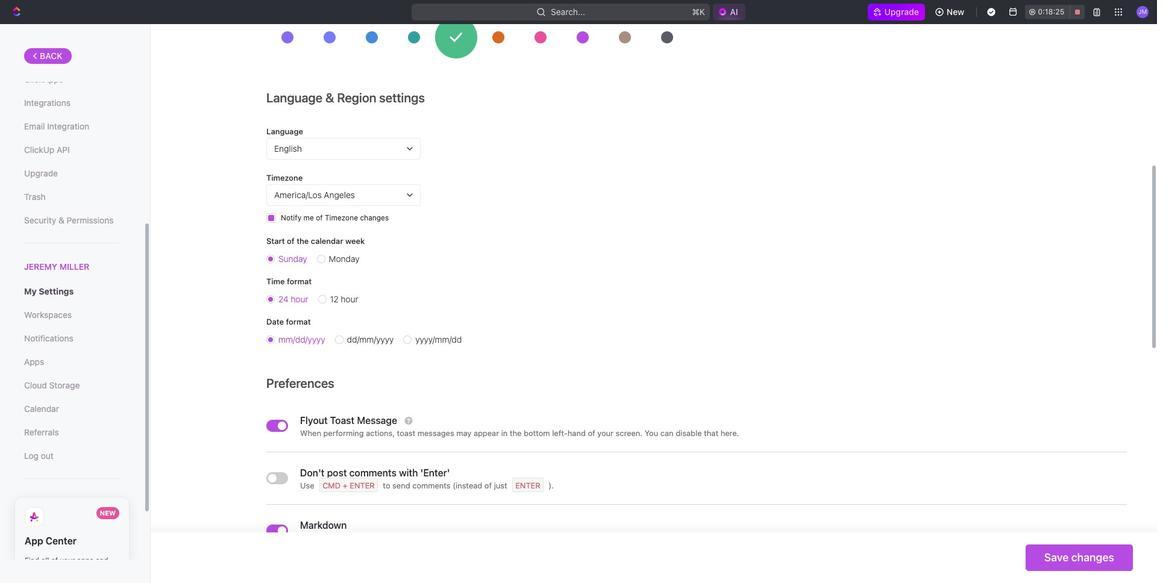 Task type: locate. For each thing, give the bounding box(es) containing it.
of right hand
[[588, 428, 595, 438]]

& right security at the top of page
[[58, 215, 64, 225]]

your inside the find all of your apps and integrations in our new app center!
[[60, 556, 75, 565]]

with
[[399, 468, 418, 478]]

format up 24 hour
[[287, 277, 312, 286]]

timezone up america/los
[[266, 173, 303, 183]]

of inside don't post comments with 'enter' use cmd + enter to send comments (instead of just enter ).
[[484, 481, 492, 491]]

0 vertical spatial new
[[947, 7, 964, 17]]

1 vertical spatial the
[[510, 428, 522, 438]]

changes up the week
[[360, 213, 389, 222]]

notifications link
[[24, 329, 120, 349]]

clickup
[[24, 145, 54, 155]]

24 hour
[[278, 294, 308, 304]]

notify me of timezone changes
[[281, 213, 389, 222]]

0 vertical spatial in
[[501, 428, 508, 438]]

api
[[57, 145, 70, 155]]

0 vertical spatial upgrade
[[884, 7, 919, 17]]

enter
[[350, 481, 375, 491], [515, 481, 540, 491]]

english
[[274, 143, 302, 154]]

timezone
[[266, 173, 303, 183], [325, 213, 358, 222]]

enter right + at the left
[[350, 481, 375, 491]]

in right appear
[[501, 428, 508, 438]]

1 horizontal spatial timezone
[[325, 213, 358, 222]]

performing
[[323, 428, 364, 438]]

1 horizontal spatial app
[[105, 567, 118, 576]]

of right me
[[316, 213, 323, 222]]

calendar link
[[24, 399, 120, 420]]

yyyy/mm/dd
[[415, 334, 462, 345]]

0:18:25
[[1038, 7, 1064, 16]]

1 horizontal spatial the
[[510, 428, 522, 438]]

your left screen.
[[597, 428, 613, 438]]

0 horizontal spatial changes
[[360, 213, 389, 222]]

don't post comments with 'enter' use cmd + enter to send comments (instead of just enter ).
[[300, 468, 554, 491]]

format up mm/dd/yyyy
[[286, 317, 311, 327]]

your
[[597, 428, 613, 438], [60, 556, 75, 565]]

hour right 12
[[341, 294, 358, 304]]

back link
[[24, 48, 72, 64]]

find
[[25, 556, 39, 565]]

0 horizontal spatial comments
[[349, 468, 397, 478]]

new
[[947, 7, 964, 17], [100, 509, 116, 517]]

markdown
[[300, 520, 347, 531]]

save changes
[[1044, 551, 1114, 564]]

2 language from the top
[[266, 127, 303, 136]]

changes right save
[[1071, 551, 1114, 564]]

1 horizontal spatial your
[[597, 428, 613, 438]]

security & permissions
[[24, 215, 114, 225]]

1 horizontal spatial new
[[947, 7, 964, 17]]

notify
[[281, 213, 301, 222]]

1 horizontal spatial enter
[[515, 481, 540, 491]]

ai button
[[713, 4, 745, 20]]

1 vertical spatial app
[[105, 567, 118, 576]]

1 vertical spatial language
[[266, 127, 303, 136]]

new
[[89, 567, 103, 576]]

toast
[[330, 415, 355, 426]]

in inside the find all of your apps and integrations in our new app center!
[[67, 567, 73, 576]]

of left just
[[484, 481, 492, 491]]

screen.
[[616, 428, 643, 438]]

integrations
[[24, 98, 71, 108]]

0 horizontal spatial &
[[58, 215, 64, 225]]

0 horizontal spatial timezone
[[266, 173, 303, 183]]

0 horizontal spatial your
[[60, 556, 75, 565]]

0 horizontal spatial upgrade link
[[24, 163, 120, 184]]

0 vertical spatial your
[[597, 428, 613, 438]]

the up sunday
[[297, 236, 309, 246]]

format for mm/dd/yyyy
[[286, 317, 311, 327]]

angeles
[[324, 190, 355, 200]]

the left bottom
[[510, 428, 522, 438]]

0 vertical spatial changes
[[360, 213, 389, 222]]

0 horizontal spatial new
[[100, 509, 116, 517]]

hour for 24 hour
[[291, 294, 308, 304]]

your left apps
[[60, 556, 75, 565]]

workspaces
[[24, 310, 72, 320]]

0 vertical spatial app
[[25, 536, 43, 547]]

changes
[[360, 213, 389, 222], [1071, 551, 1114, 564]]

hour right 24
[[291, 294, 308, 304]]

1 horizontal spatial upgrade link
[[868, 4, 925, 20]]

cloud storage
[[24, 380, 80, 391]]

comments up to
[[349, 468, 397, 478]]

log out link
[[24, 446, 120, 467]]

&
[[325, 90, 334, 105], [58, 215, 64, 225]]

notifications
[[24, 333, 73, 344]]

when
[[300, 428, 321, 438]]

1 horizontal spatial in
[[501, 428, 508, 438]]

⌘k
[[692, 7, 705, 17]]

mm/dd/yyyy
[[278, 334, 325, 345]]

upgrade link
[[868, 4, 925, 20], [24, 163, 120, 184]]

1 vertical spatial comments
[[412, 481, 451, 491]]

0 horizontal spatial the
[[297, 236, 309, 246]]

1 vertical spatial changes
[[1071, 551, 1114, 564]]

0 vertical spatial format
[[287, 277, 312, 286]]

app
[[25, 536, 43, 547], [105, 567, 118, 576]]

upgrade
[[884, 7, 919, 17], [24, 168, 58, 178]]

0 vertical spatial upgrade link
[[868, 4, 925, 20]]

1 vertical spatial your
[[60, 556, 75, 565]]

email integration
[[24, 121, 89, 131]]

1 vertical spatial &
[[58, 215, 64, 225]]

0 horizontal spatial app
[[25, 536, 43, 547]]

enter left ).
[[515, 481, 540, 491]]

language
[[266, 90, 323, 105], [266, 127, 303, 136]]

our
[[75, 567, 87, 576]]

format for 24 hour
[[287, 277, 312, 286]]

upgrade link up trash link
[[24, 163, 120, 184]]

+
[[343, 481, 348, 491]]

0 horizontal spatial enter
[[350, 481, 375, 491]]

2 hour from the left
[[341, 294, 358, 304]]

upgrade link left new button
[[868, 4, 925, 20]]

upgrade down clickup
[[24, 168, 58, 178]]

hour
[[291, 294, 308, 304], [341, 294, 358, 304]]

flyout toast message
[[300, 415, 400, 426]]

1 horizontal spatial comments
[[412, 481, 451, 491]]

time format
[[266, 277, 312, 286]]

24
[[278, 294, 288, 304]]

in for the
[[501, 428, 508, 438]]

referrals
[[24, 427, 59, 438]]

dd/mm/yyyy
[[347, 334, 394, 345]]

apps link
[[24, 352, 120, 373]]

format
[[287, 277, 312, 286], [286, 317, 311, 327]]

monday
[[329, 254, 360, 264]]

timezone down 'america/los angeles' dropdown button
[[325, 213, 358, 222]]

comments down 'enter'
[[412, 481, 451, 491]]

0 horizontal spatial hour
[[291, 294, 308, 304]]

1 horizontal spatial &
[[325, 90, 334, 105]]

comments
[[349, 468, 397, 478], [412, 481, 451, 491]]

settings
[[39, 286, 74, 297]]

of right all
[[51, 556, 58, 565]]

& left the region
[[325, 90, 334, 105]]

app down and
[[105, 567, 118, 576]]

1 vertical spatial format
[[286, 317, 311, 327]]

0 horizontal spatial in
[[67, 567, 73, 576]]

app up find
[[25, 536, 43, 547]]

1 hour from the left
[[291, 294, 308, 304]]

1 vertical spatial in
[[67, 567, 73, 576]]

2 enter from the left
[[515, 481, 540, 491]]

bottom
[[524, 428, 550, 438]]

week
[[345, 236, 365, 246]]

in left our
[[67, 567, 73, 576]]

0 vertical spatial &
[[325, 90, 334, 105]]

1 horizontal spatial hour
[[341, 294, 358, 304]]

1 vertical spatial upgrade link
[[24, 163, 120, 184]]

1 vertical spatial upgrade
[[24, 168, 58, 178]]

and
[[96, 556, 108, 565]]

upgrade left new button
[[884, 7, 919, 17]]

0 vertical spatial language
[[266, 90, 323, 105]]

1 language from the top
[[266, 90, 323, 105]]

my settings link
[[24, 282, 120, 302]]

jeremy
[[24, 262, 57, 272]]

search...
[[551, 7, 585, 17]]

permissions
[[67, 215, 114, 225]]

1 horizontal spatial changes
[[1071, 551, 1114, 564]]



Task type: describe. For each thing, give the bounding box(es) containing it.
0 vertical spatial timezone
[[266, 173, 303, 183]]

preferences
[[266, 376, 334, 390]]

1 vertical spatial timezone
[[325, 213, 358, 222]]

email integration link
[[24, 116, 120, 137]]

save changes button
[[1026, 545, 1133, 571]]

disable
[[676, 428, 702, 438]]

all
[[41, 556, 49, 565]]

may
[[456, 428, 471, 438]]

cloud
[[24, 380, 47, 391]]

language for language & region settings
[[266, 90, 323, 105]]

jm
[[1138, 8, 1147, 15]]

clickapps
[[24, 74, 63, 84]]

don't
[[300, 468, 325, 478]]

changes inside "button"
[[1071, 551, 1114, 564]]

sunday
[[278, 254, 307, 264]]

'enter'
[[420, 468, 450, 478]]

ai
[[730, 7, 738, 17]]

& for permissions
[[58, 215, 64, 225]]

time
[[266, 277, 285, 286]]

& for region
[[325, 90, 334, 105]]

clickup api link
[[24, 140, 120, 160]]

log
[[24, 451, 39, 461]]

1 enter from the left
[[350, 481, 375, 491]]

center!
[[25, 578, 50, 583]]

use
[[300, 481, 314, 491]]

appear
[[474, 428, 499, 438]]

back
[[40, 51, 62, 61]]

actions,
[[366, 428, 395, 438]]

security & permissions link
[[24, 210, 120, 231]]

message
[[357, 415, 397, 426]]

referrals link
[[24, 423, 120, 443]]

my settings
[[24, 286, 74, 297]]

log out
[[24, 451, 54, 461]]

my
[[24, 286, 37, 297]]

out
[[41, 451, 54, 461]]

0 horizontal spatial upgrade
[[24, 168, 58, 178]]

clickup api
[[24, 145, 70, 155]]

me
[[303, 213, 314, 222]]

here.
[[721, 428, 739, 438]]

start
[[266, 236, 285, 246]]

jeremy miller
[[24, 262, 89, 272]]

left-
[[552, 428, 568, 438]]

1 horizontal spatial upgrade
[[884, 7, 919, 17]]

of inside the find all of your apps and integrations in our new app center!
[[51, 556, 58, 565]]

center
[[46, 536, 77, 547]]

app center
[[25, 536, 77, 547]]

new inside button
[[947, 7, 964, 17]]

(instead
[[453, 481, 482, 491]]

in for our
[[67, 567, 73, 576]]

post
[[327, 468, 347, 478]]

workspaces link
[[24, 305, 120, 326]]

jm button
[[1133, 2, 1152, 22]]

america/los
[[274, 190, 322, 200]]

region
[[337, 90, 376, 105]]

of right start
[[287, 236, 295, 246]]

apps
[[77, 556, 94, 565]]

integrations link
[[24, 93, 120, 113]]

app inside the find all of your apps and integrations in our new app center!
[[105, 567, 118, 576]]

storage
[[49, 380, 80, 391]]

integration
[[47, 121, 89, 131]]

cmd
[[323, 481, 341, 491]]

can
[[660, 428, 674, 438]]

0 vertical spatial the
[[297, 236, 309, 246]]

that
[[704, 428, 718, 438]]

1 vertical spatial new
[[100, 509, 116, 517]]

12 hour
[[330, 294, 358, 304]]

security
[[24, 215, 56, 225]]

hand
[[568, 428, 586, 438]]

miller
[[60, 262, 89, 272]]

clickapps link
[[24, 69, 120, 90]]

hour for 12 hour
[[341, 294, 358, 304]]

english button
[[266, 138, 421, 160]]

).
[[549, 481, 554, 491]]

calendar
[[311, 236, 343, 246]]

send
[[392, 481, 410, 491]]

when performing actions, toast messages may appear in the bottom left-hand of your screen. you can disable that here.
[[300, 428, 739, 438]]

america/los angeles
[[274, 190, 355, 200]]

trash link
[[24, 187, 120, 207]]

settings
[[379, 90, 425, 105]]

email
[[24, 121, 45, 131]]

0 vertical spatial comments
[[349, 468, 397, 478]]

language for language
[[266, 127, 303, 136]]

calendar
[[24, 404, 59, 414]]

america/los angeles button
[[266, 184, 421, 206]]

date
[[266, 317, 284, 327]]

messages
[[417, 428, 454, 438]]

save
[[1044, 551, 1069, 564]]

to
[[383, 481, 390, 491]]

start of the calendar week
[[266, 236, 365, 246]]

just
[[494, 481, 507, 491]]

cloud storage link
[[24, 376, 120, 396]]



Task type: vqa. For each thing, say whether or not it's contained in the screenshot.
the Fall to the right
no



